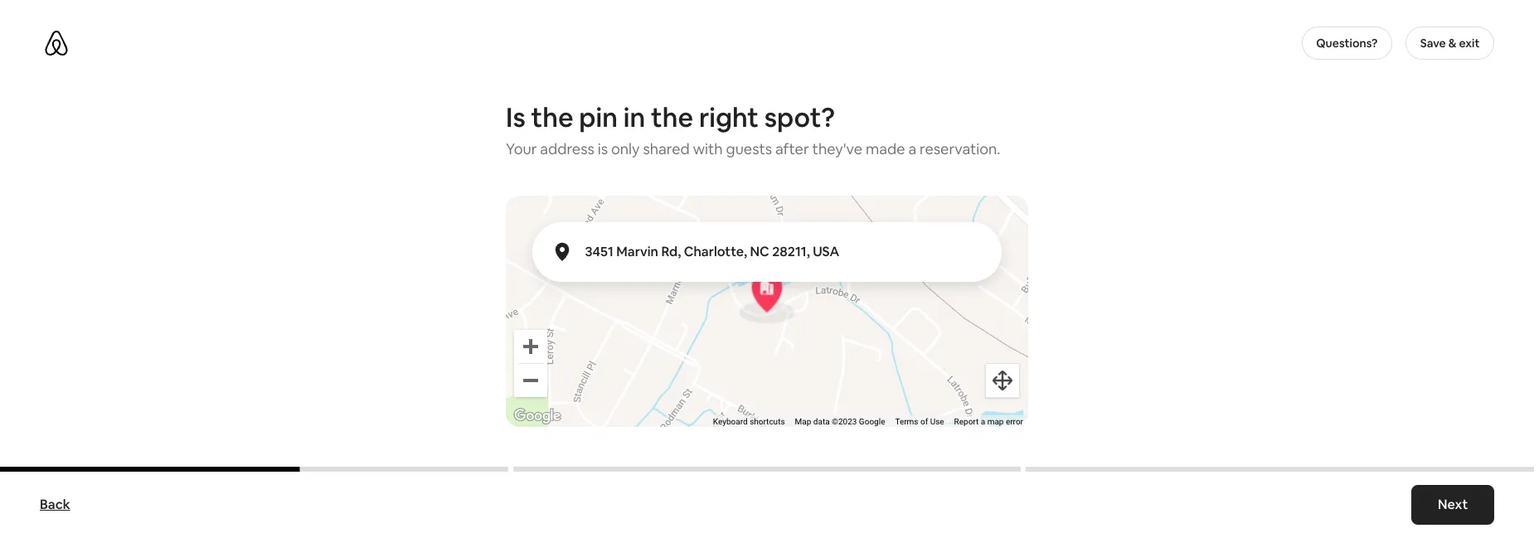 Task type: describe. For each thing, give the bounding box(es) containing it.
a inside is the pin in the right spot? your address is only shared with guests after they've made a reservation.
[[909, 139, 917, 158]]

map
[[988, 418, 1004, 427]]

back
[[40, 496, 70, 514]]

map
[[795, 418, 812, 427]]

spot?
[[765, 100, 835, 134]]

back button
[[32, 489, 79, 522]]

after
[[776, 139, 809, 158]]

shared
[[643, 139, 690, 158]]

your
[[506, 139, 537, 158]]

1 vertical spatial a
[[981, 418, 986, 427]]

use
[[931, 418, 945, 427]]

they've
[[813, 139, 863, 158]]

shortcuts
[[750, 418, 785, 427]]

report a map error link
[[955, 418, 1024, 427]]

2 the from the left
[[651, 100, 694, 134]]

is the pin in the right spot? your address is only shared with guests after they've made a reservation.
[[506, 100, 1001, 158]]

report a map error
[[955, 418, 1024, 427]]

keyboard
[[713, 418, 748, 427]]

questions? button
[[1302, 27, 1393, 60]]

in
[[624, 100, 646, 134]]

is
[[506, 100, 526, 134]]

exit
[[1460, 36, 1480, 51]]

next button
[[1412, 485, 1495, 525]]

terms of use link
[[896, 418, 945, 427]]

save
[[1421, 36, 1447, 51]]

keyboard shortcuts button
[[713, 417, 785, 428]]



Task type: locate. For each thing, give the bounding box(es) containing it.
questions?
[[1317, 36, 1378, 51]]

error
[[1006, 418, 1024, 427]]

pin
[[579, 100, 618, 134]]

the
[[531, 100, 574, 134], [651, 100, 694, 134]]

airbnb homepage image
[[43, 30, 70, 56]]

a right made
[[909, 139, 917, 158]]

report
[[955, 418, 979, 427]]

only
[[611, 139, 640, 158]]

data
[[814, 418, 830, 427]]

3451 marvin rd, charlotte, nc 28211, usa region
[[473, 159, 1110, 538]]

next
[[1438, 496, 1468, 514]]

save & exit
[[1421, 36, 1480, 51]]

terms
[[896, 418, 919, 427]]

1 horizontal spatial a
[[981, 418, 986, 427]]

reservation.
[[920, 139, 1001, 158]]

1 the from the left
[[531, 100, 574, 134]]

terms of use
[[896, 418, 945, 427]]

0 horizontal spatial the
[[531, 100, 574, 134]]

guests
[[726, 139, 772, 158]]

a
[[909, 139, 917, 158], [981, 418, 986, 427]]

save & exit button
[[1406, 27, 1495, 60]]

0 horizontal spatial a
[[909, 139, 917, 158]]

is
[[598, 139, 608, 158]]

google image
[[510, 406, 565, 427]]

0 vertical spatial a
[[909, 139, 917, 158]]

the up shared
[[651, 100, 694, 134]]

©2023
[[832, 418, 857, 427]]

with
[[693, 139, 723, 158]]

the up address on the top left of the page
[[531, 100, 574, 134]]

map data ©2023 google
[[795, 418, 886, 427]]

of
[[921, 418, 929, 427]]

1 horizontal spatial the
[[651, 100, 694, 134]]

a left the map
[[981, 418, 986, 427]]

made
[[866, 139, 906, 158]]

&
[[1449, 36, 1457, 51]]

address
[[540, 139, 595, 158]]

keyboard shortcuts
[[713, 418, 785, 427]]

google
[[859, 418, 886, 427]]

right
[[699, 100, 759, 134]]



Task type: vqa. For each thing, say whether or not it's contained in the screenshot.
Next
yes



